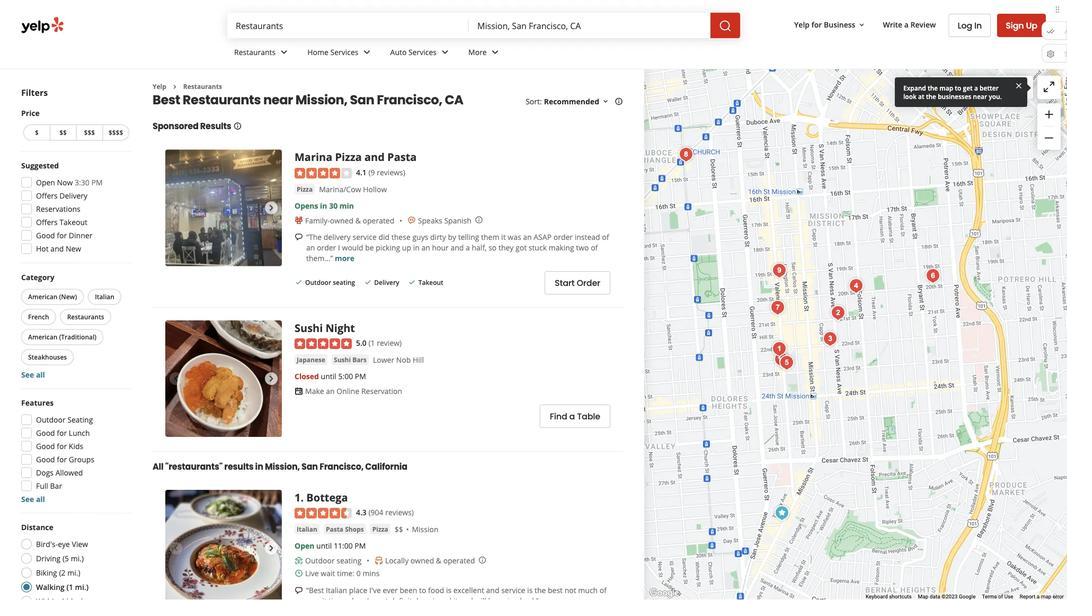 Task type: vqa. For each thing, say whether or not it's contained in the screenshot.
bottommost the Francisco,
yes



Task type: describe. For each thing, give the bounding box(es) containing it.
bottega
[[306, 490, 348, 505]]

"best
[[306, 585, 324, 595]]

30
[[329, 200, 338, 211]]

0 vertical spatial delivery
[[60, 191, 87, 201]]

1 horizontal spatial order
[[554, 232, 573, 242]]

them…"
[[306, 253, 333, 263]]

min
[[340, 200, 354, 211]]

1 is from the left
[[446, 585, 452, 595]]

all for features
[[36, 494, 45, 504]]

driving (5 mi.)
[[36, 554, 84, 564]]

a inside expand the map to get a better look at the businesses near you.
[[974, 83, 978, 92]]

3:30
[[75, 178, 89, 188]]

0 vertical spatial mission,
[[296, 91, 348, 109]]

1 horizontal spatial takeout
[[418, 278, 443, 287]]

will
[[475, 596, 486, 600]]

0 horizontal spatial francisco,
[[320, 461, 364, 473]]

price group
[[21, 108, 131, 143]]

hot and new
[[36, 244, 81, 254]]

good for good for kids
[[36, 441, 55, 451]]

a right 'find'
[[569, 411, 575, 423]]

a right write
[[904, 19, 909, 29]]

an down '"the'
[[306, 242, 315, 252]]

offers for offers takeout
[[36, 217, 58, 227]]

be inside "the delivery service did these guys dirty by telling them it was an asap order instead of an order i would be picking up in an hour and a half, so they got stuck making two of them…"
[[365, 242, 374, 252]]

expand the map to get a better look at the businesses near you. tooltip
[[895, 77, 1028, 107]]

results
[[200, 120, 231, 132]]

2 vertical spatial in
[[255, 461, 263, 473]]

for for business
[[812, 19, 822, 29]]

yelp for business button
[[790, 15, 870, 34]]

24 chevron down v2 image for home services
[[361, 46, 373, 59]]

telling
[[458, 232, 479, 242]]

1 horizontal spatial italian button
[[295, 524, 319, 535]]

when
[[346, 596, 365, 600]]

error
[[1053, 594, 1064, 600]]

find a table
[[550, 411, 600, 423]]

mi.) for walking (1 mi.)
[[75, 582, 89, 592]]

sign up link
[[997, 14, 1046, 37]]

french button
[[21, 309, 56, 325]]

terms
[[982, 594, 997, 600]]

i inside "the delivery service did these guys dirty by telling them it was an asap order instead of an order i would be picking up in an hour and a half, so they got stuck making two of them…"
[[338, 242, 340, 252]]

1 horizontal spatial pasta
[[387, 150, 417, 164]]

delivery
[[324, 232, 351, 242]]

you.
[[989, 92, 1002, 101]]

american (traditional)
[[28, 333, 97, 342]]

operated for family-owned & operated
[[363, 215, 394, 225]]

the inside "best italian place i've ever been to food is excellent and service is the best not much of a wait time when i went definitely enjoyed it and will be going back"
[[535, 585, 546, 595]]

italian inside "best italian place i've ever been to food is excellent and service is the best not much of a wait time when i went definitely enjoyed it and will be going back"
[[326, 585, 347, 595]]

until for until 11:00 pm
[[316, 541, 332, 551]]

better
[[980, 83, 999, 92]]

search image
[[719, 20, 732, 32]]

0 vertical spatial francisco,
[[377, 91, 442, 109]]

sushi night image
[[165, 321, 282, 437]]

keyboard shortcuts
[[866, 594, 912, 600]]

search
[[952, 83, 975, 93]]

and up the will
[[486, 585, 499, 595]]

restaurants inside restaurants link
[[234, 47, 276, 57]]

outdoor seating for delivery
[[305, 278, 355, 287]]

restaurants button
[[60, 309, 111, 325]]

good for lunch
[[36, 428, 90, 438]]

lost resort image
[[923, 265, 944, 287]]

kids
[[69, 441, 83, 451]]

see for category
[[21, 370, 34, 380]]

offers for offers delivery
[[36, 191, 58, 201]]

pm for sponsored results
[[355, 371, 366, 381]]

mi.) for driving (5 mi.)
[[71, 554, 84, 564]]

2 horizontal spatial pizza
[[372, 525, 388, 534]]

1 vertical spatial delivery
[[374, 278, 399, 287]]

expand map image
[[1043, 80, 1056, 93]]

4.3 star rating image
[[295, 508, 352, 519]]

1 vertical spatial restaurants link
[[183, 82, 222, 91]]

all for category
[[36, 370, 45, 380]]

lunch
[[69, 428, 90, 438]]

spanish
[[444, 215, 472, 225]]

expand
[[904, 83, 926, 92]]

locally owned & operated
[[385, 556, 475, 566]]

yelp for yelp for business
[[794, 19, 810, 29]]

1 vertical spatial san
[[302, 461, 318, 473]]

see all button for features
[[21, 494, 45, 504]]

0 horizontal spatial order
[[317, 242, 336, 252]]

guys
[[412, 232, 428, 242]]

ca
[[445, 91, 463, 109]]

bottega image
[[165, 490, 282, 600]]

buddy image
[[820, 329, 841, 350]]

i inside "best italian place i've ever been to food is excellent and service is the best not much of a wait time when i went definitely enjoyed it and will be going back"
[[367, 596, 369, 600]]

3 slideshow element from the top
[[165, 490, 282, 600]]

an down guys
[[422, 242, 430, 252]]

0 horizontal spatial pizza link
[[295, 184, 315, 194]]

up
[[1026, 19, 1038, 31]]

american for american (traditional)
[[28, 333, 57, 342]]

until for until 5:00 pm
[[321, 371, 336, 381]]

lower
[[373, 355, 394, 365]]

look
[[904, 92, 917, 101]]

outdoor for locally owned & operated
[[305, 556, 335, 566]]

an up got
[[523, 232, 532, 242]]

sponsored results
[[153, 120, 231, 132]]

auto services link
[[382, 38, 460, 69]]

reservation
[[361, 386, 402, 396]]

opens in 30 min
[[295, 200, 354, 211]]

wait inside "best italian place i've ever been to food is excellent and service is the best not much of a wait time when i went definitely enjoyed it and will be going back"
[[312, 596, 327, 600]]

5:00
[[338, 371, 353, 381]]

auto
[[390, 47, 407, 57]]

none field the near
[[477, 20, 702, 31]]

pm for filters
[[91, 178, 103, 188]]

table
[[577, 411, 600, 423]]

open until 11:00 pm
[[295, 541, 366, 551]]

start order
[[555, 277, 600, 289]]

the rustic image
[[676, 144, 697, 165]]

16 clock v2 image
[[295, 569, 303, 578]]

an down the closed until 5:00 pm
[[326, 386, 335, 396]]

dirty
[[430, 232, 446, 242]]

good for dinner
[[36, 231, 92, 241]]

16 checkmark v2 image for outdoor seating
[[295, 278, 303, 287]]

map data ©2023 google
[[918, 594, 976, 600]]

(904
[[369, 508, 383, 518]]

marina
[[295, 150, 332, 164]]

search as map moves
[[952, 83, 1027, 93]]

recommended button
[[544, 96, 610, 106]]

0 vertical spatial italian
[[95, 293, 114, 301]]

it inside "best italian place i've ever been to food is excellent and service is the best not much of a wait time when i went definitely enjoyed it and will be going back"
[[453, 596, 458, 600]]

pasta shops button
[[324, 524, 366, 535]]

11:00
[[334, 541, 353, 551]]

report
[[1020, 594, 1036, 600]]

it inside "the delivery service did these guys dirty by telling them it was an asap order instead of an order i would be picking up in an hour and a half, so they got stuck making two of them…"
[[501, 232, 506, 242]]

slideshow element for marina
[[165, 150, 282, 266]]

outdoor seating for locally owned & operated
[[305, 556, 362, 566]]

option group containing distance
[[18, 522, 131, 600]]

them
[[481, 232, 499, 242]]

16 speaks spanish v2 image
[[407, 216, 416, 225]]

category
[[21, 272, 54, 282]]

©2023
[[942, 594, 958, 600]]

1 vertical spatial pizza link
[[370, 524, 390, 535]]

2 is from the left
[[527, 585, 533, 595]]

next image
[[265, 542, 278, 555]]

16 info v2 image
[[615, 97, 623, 106]]

(9
[[369, 167, 375, 177]]

map region
[[515, 0, 1067, 600]]

owned for family-
[[330, 215, 353, 225]]

"best italian place i've ever been to food is excellent and service is the best not much of a wait time when i went definitely enjoyed it and will be going back"
[[306, 585, 607, 600]]

start
[[555, 277, 575, 289]]

log
[[958, 20, 972, 32]]

as
[[977, 83, 985, 93]]

italian link
[[295, 524, 319, 535]]

yelp for yelp link
[[153, 82, 166, 91]]

more
[[335, 253, 355, 263]]

& for family-
[[355, 215, 361, 225]]

5.0
[[356, 338, 367, 348]]

pizza button for "pizza" link to the bottom
[[370, 524, 390, 535]]

been
[[400, 585, 417, 595]]

& for locally
[[436, 556, 441, 566]]

map for to
[[940, 83, 953, 92]]

$$$ button
[[76, 125, 102, 141]]

0 horizontal spatial takeout
[[60, 217, 87, 227]]

place
[[349, 585, 367, 595]]

recommended
[[544, 96, 599, 106]]

komaaj image
[[772, 503, 793, 524]]

zoom in image
[[1043, 108, 1056, 121]]

yelp link
[[153, 82, 166, 91]]

2 vertical spatial pm
[[355, 541, 366, 551]]

reviews) for $$
[[385, 508, 414, 518]]

home
[[307, 47, 328, 57]]

1 . bottega
[[295, 490, 348, 505]]

owned for locally
[[411, 556, 434, 566]]

and inside "the delivery service did these guys dirty by telling them it was an asap order instead of an order i would be picking up in an hour and a half, so they got stuck making two of them…"
[[451, 242, 464, 252]]

map for moves
[[987, 83, 1002, 93]]

marina pizza and pasta
[[295, 150, 417, 164]]

expand the map to get a better look at the businesses near you.
[[904, 83, 1002, 101]]

of right two
[[591, 242, 598, 252]]

see all for category
[[21, 370, 45, 380]]

1 vertical spatial pizza
[[297, 185, 313, 193]]

16 chevron down v2 image for recommended
[[601, 97, 610, 106]]

businesses
[[938, 92, 972, 101]]

all "restaurants" results in mission, san francisco, california
[[153, 461, 408, 473]]

biking (2 mi.)
[[36, 568, 80, 578]]

group containing suggested
[[18, 160, 131, 257]]

went
[[371, 596, 388, 600]]

french
[[28, 313, 49, 321]]

japanese
[[297, 355, 325, 364]]

find a table link
[[540, 405, 610, 428]]

1 vertical spatial mission,
[[265, 461, 300, 473]]

0 vertical spatial san
[[350, 91, 374, 109]]

get
[[963, 83, 973, 92]]



Task type: locate. For each thing, give the bounding box(es) containing it.
24 chevron down v2 image right auto services
[[439, 46, 452, 59]]

offers up reservations
[[36, 191, 58, 201]]

outdoor for good for lunch
[[36, 415, 66, 425]]

a down telling on the left
[[466, 242, 470, 252]]

pasta shops
[[326, 525, 364, 534]]

0 vertical spatial i
[[338, 242, 340, 252]]

previous image
[[170, 372, 182, 385]]

half,
[[472, 242, 487, 252]]

info icon image
[[475, 216, 483, 224], [475, 216, 483, 224], [478, 556, 487, 565], [478, 556, 487, 565]]

enjoyed
[[424, 596, 452, 600]]

a inside "the delivery service did these guys dirty by telling them it was an asap order instead of an order i would be picking up in an hour and a half, so they got stuck making two of them…"
[[466, 242, 470, 252]]

16 family owned v2 image
[[295, 216, 303, 225]]

1 vertical spatial see all button
[[21, 494, 45, 504]]

restaurants inside restaurants button
[[67, 313, 104, 321]]

16 chevron down v2 image left 16 info v2 image
[[601, 97, 610, 106]]

more link
[[335, 253, 355, 263]]

Near text field
[[477, 20, 702, 31]]

log in
[[958, 20, 982, 32]]

1 good from the top
[[36, 231, 55, 241]]

it left was
[[501, 232, 506, 242]]

2 next image from the top
[[265, 372, 278, 385]]

pm right 3:30
[[91, 178, 103, 188]]

0 vertical spatial in
[[320, 200, 327, 211]]

see up distance
[[21, 494, 34, 504]]

good for good for groups
[[36, 455, 55, 465]]

be inside "best italian place i've ever been to food is excellent and service is the best not much of a wait time when i went definitely enjoyed it and will be going back"
[[488, 596, 497, 600]]

see all button for category
[[21, 370, 45, 380]]

for down good for kids
[[57, 455, 67, 465]]

2 american from the top
[[28, 333, 57, 342]]

full
[[36, 481, 48, 491]]

slideshow element
[[165, 150, 282, 266], [165, 321, 282, 437], [165, 490, 282, 600]]

services right auto
[[409, 47, 437, 57]]

0 vertical spatial pizza link
[[295, 184, 315, 194]]

$$ inside "$$" button
[[59, 128, 67, 137]]

of right instead
[[602, 232, 609, 242]]

and up (9
[[365, 150, 385, 164]]

sanguchon eatery image
[[771, 349, 792, 370]]

1 next image from the top
[[265, 202, 278, 214]]

see for features
[[21, 494, 34, 504]]

0 horizontal spatial 16 checkmark v2 image
[[295, 278, 303, 287]]

seating up "time:" at the bottom left of page
[[337, 556, 362, 566]]

sushi
[[295, 321, 323, 335], [334, 355, 351, 364]]

next image left 'closed'
[[265, 372, 278, 385]]

pizza down (904
[[372, 525, 388, 534]]

services for auto services
[[409, 47, 437, 57]]

1 horizontal spatial services
[[409, 47, 437, 57]]

in right results
[[255, 461, 263, 473]]

4 good from the top
[[36, 455, 55, 465]]

use
[[1005, 594, 1014, 600]]

hour
[[432, 242, 449, 252]]

good up good for kids
[[36, 428, 55, 438]]

these
[[392, 232, 411, 242]]

map right "as"
[[987, 83, 1002, 93]]

bar
[[50, 481, 62, 491]]

option group
[[18, 522, 131, 600]]

pasta shops link
[[324, 524, 366, 535]]

1 horizontal spatial in
[[320, 200, 327, 211]]

pasta up open until 11:00 pm
[[326, 525, 343, 534]]

1 horizontal spatial open
[[295, 541, 314, 551]]

reviews) right (904
[[385, 508, 414, 518]]

all
[[153, 461, 164, 473]]

outdoor seating
[[36, 415, 93, 425]]

24 chevron down v2 image for auto services
[[439, 46, 452, 59]]

pizza button down (904
[[370, 524, 390, 535]]

i've
[[369, 585, 381, 595]]

a inside "best italian place i've ever been to food is excellent and service is the best not much of a wait time when i went definitely enjoyed it and will be going back"
[[306, 596, 310, 600]]

yelp inside button
[[794, 19, 810, 29]]

owned down the min at left
[[330, 215, 353, 225]]

0 vertical spatial previous image
[[170, 202, 182, 214]]

& up would
[[355, 215, 361, 225]]

0 horizontal spatial &
[[355, 215, 361, 225]]

dinner
[[69, 231, 92, 241]]

home services
[[307, 47, 359, 57]]

and down excellent
[[460, 596, 473, 600]]

1 24 chevron down v2 image from the left
[[278, 46, 291, 59]]

2 24 chevron down v2 image from the left
[[361, 46, 373, 59]]

16 checkmark v2 image for delivery
[[364, 278, 372, 287]]

1 slideshow element from the top
[[165, 150, 282, 266]]

1 horizontal spatial pizza button
[[370, 524, 390, 535]]

map left get
[[940, 83, 953, 92]]

in inside "the delivery service did these guys dirty by telling them it was an asap order instead of an order i would be picking up in an hour and a half, so they got stuck making two of them…"
[[413, 242, 420, 252]]

2 none field from the left
[[477, 20, 702, 31]]

1 vertical spatial see all
[[21, 494, 45, 504]]

open up 16 outdoor seating v2 image
[[295, 541, 314, 551]]

2 previous image from the top
[[170, 542, 182, 555]]

until left 5:00
[[321, 371, 336, 381]]

outdoor up live
[[305, 556, 335, 566]]

16 checkmark v2 image
[[408, 278, 416, 287]]

0 vertical spatial see all
[[21, 370, 45, 380]]

it down excellent
[[453, 596, 458, 600]]

loló image
[[767, 297, 789, 318]]

$$$$
[[109, 128, 123, 137]]

16 reservation v2 image
[[295, 387, 303, 396]]

for for dinner
[[57, 231, 67, 241]]

2 horizontal spatial map
[[1041, 594, 1052, 600]]

1 vertical spatial in
[[413, 242, 420, 252]]

None field
[[236, 20, 461, 31], [477, 20, 702, 31]]

pm right 11:00
[[355, 541, 366, 551]]

american down french button
[[28, 333, 57, 342]]

of inside "best italian place i've ever been to food is excellent and service is the best not much of a wait time when i went definitely enjoyed it and will be going back"
[[600, 585, 607, 595]]

24 chevron down v2 image for restaurants
[[278, 46, 291, 59]]

mi.) right (2
[[67, 568, 80, 578]]

good for good for lunch
[[36, 428, 55, 438]]

1 horizontal spatial pizza
[[335, 150, 362, 164]]

0 horizontal spatial services
[[330, 47, 359, 57]]

walking
[[36, 582, 65, 592]]

(1 for walking
[[66, 582, 73, 592]]

1 horizontal spatial none field
[[477, 20, 702, 31]]

16 chevron down v2 image for yelp for business
[[858, 21, 866, 29]]

1 horizontal spatial delivery
[[374, 278, 399, 287]]

reviews) for marina/cow hollow
[[377, 167, 405, 177]]

0 horizontal spatial 16 chevron down v2 image
[[601, 97, 610, 106]]

more
[[468, 47, 487, 57]]

1 vertical spatial pizza button
[[370, 524, 390, 535]]

family-owned & operated
[[305, 215, 394, 225]]

24 chevron down v2 image right more
[[489, 46, 502, 59]]

0 horizontal spatial pizza
[[297, 185, 313, 193]]

to inside expand the map to get a better look at the businesses near you.
[[955, 83, 961, 92]]

0 horizontal spatial pizza button
[[295, 184, 315, 194]]

operated for locally owned & operated
[[443, 556, 475, 566]]

is up back"
[[527, 585, 533, 595]]

2 outdoor seating from the top
[[305, 556, 362, 566]]

google image
[[647, 587, 682, 600]]

1 offers from the top
[[36, 191, 58, 201]]

filters
[[21, 87, 48, 98]]

0 vertical spatial seating
[[333, 278, 355, 287]]

2 vertical spatial pizza
[[372, 525, 388, 534]]

operated up did on the left
[[363, 215, 394, 225]]

0 vertical spatial wait
[[321, 568, 335, 579]]

2 services from the left
[[409, 47, 437, 57]]

in left 30
[[320, 200, 327, 211]]

previous image
[[170, 202, 182, 214], [170, 542, 182, 555]]

2 offers from the top
[[36, 217, 58, 227]]

pizza button up the opens
[[295, 184, 315, 194]]

for down offers takeout
[[57, 231, 67, 241]]

american inside button
[[28, 333, 57, 342]]

0 vertical spatial slideshow element
[[165, 150, 282, 266]]

pm right 5:00
[[355, 371, 366, 381]]

best restaurants near mission, san francisco, ca
[[153, 91, 463, 109]]

good
[[36, 231, 55, 241], [36, 428, 55, 438], [36, 441, 55, 451], [36, 455, 55, 465]]

1 horizontal spatial italian
[[297, 525, 317, 534]]

1 vertical spatial italian button
[[295, 524, 319, 535]]

lower nob hill
[[373, 355, 424, 365]]

a right report
[[1037, 594, 1040, 600]]

(5
[[62, 554, 69, 564]]

american inside button
[[28, 293, 57, 301]]

1 vertical spatial seating
[[337, 556, 362, 566]]

1 horizontal spatial francisco,
[[377, 91, 442, 109]]

Find text field
[[236, 20, 461, 31]]

american
[[28, 293, 57, 301], [28, 333, 57, 342]]

$$$
[[84, 128, 95, 137]]

1 horizontal spatial san
[[350, 91, 374, 109]]

0 vertical spatial american
[[28, 293, 57, 301]]

1 vertical spatial outdoor seating
[[305, 556, 362, 566]]

outdoor up 'good for lunch'
[[36, 415, 66, 425]]

i down delivery
[[338, 242, 340, 252]]

0 horizontal spatial (1
[[66, 582, 73, 592]]

0 vertical spatial pizza button
[[295, 184, 315, 194]]

1 horizontal spatial be
[[488, 596, 497, 600]]

full bar
[[36, 481, 62, 491]]

outdoor down them…"
[[305, 278, 331, 287]]

3 good from the top
[[36, 441, 55, 451]]

1 horizontal spatial restaurants link
[[226, 38, 299, 69]]

services right the "home"
[[330, 47, 359, 57]]

offers
[[36, 191, 58, 201], [36, 217, 58, 227]]

previous image for "best italian place i've ever been to food is excellent and service is the best not much of a wait time when i went definitely enjoyed it and will be going back"
[[170, 542, 182, 555]]

closed until 5:00 pm
[[295, 371, 366, 381]]

owned right locally
[[411, 556, 434, 566]]

0 horizontal spatial none field
[[236, 20, 461, 31]]

2 slideshow element from the top
[[165, 321, 282, 437]]

1 vertical spatial &
[[436, 556, 441, 566]]

16 chevron down v2 image inside recommended 'dropdown button'
[[601, 97, 610, 106]]

sushi for sushi night
[[295, 321, 323, 335]]

next image
[[265, 202, 278, 214], [265, 372, 278, 385]]

1 previous image from the top
[[170, 202, 182, 214]]

1 none field from the left
[[236, 20, 461, 31]]

italian button down 4.3 star rating image
[[295, 524, 319, 535]]

0 vertical spatial takeout
[[60, 217, 87, 227]]

0 horizontal spatial to
[[419, 585, 426, 595]]

open for open until 11:00 pm
[[295, 541, 314, 551]]

seating for delivery
[[333, 278, 355, 287]]

american down category
[[28, 293, 57, 301]]

i left went
[[367, 596, 369, 600]]

(1 down the 'biking (2 mi.)'
[[66, 582, 73, 592]]

2 horizontal spatial italian
[[326, 585, 347, 595]]

features
[[21, 398, 54, 408]]

keyboard
[[866, 594, 888, 600]]

previous image for "the delivery service did these guys dirty by telling them it was an asap order instead of an order i would be picking up in an hour and a half, so they got stuck making two of them…"
[[170, 202, 182, 214]]

16 speech v2 image
[[295, 233, 303, 241]]

seating for locally owned & operated
[[337, 556, 362, 566]]

marina/cow
[[319, 184, 361, 194]]

sushi bars
[[334, 355, 367, 364]]

0 horizontal spatial italian
[[95, 293, 114, 301]]

24 chevron down v2 image
[[278, 46, 291, 59], [361, 46, 373, 59], [439, 46, 452, 59], [489, 46, 502, 59]]

None search field
[[227, 13, 742, 38]]

of
[[602, 232, 609, 242], [591, 242, 598, 252], [600, 585, 607, 595], [998, 594, 1003, 600]]

gola image
[[769, 260, 790, 281]]

1 all from the top
[[36, 370, 45, 380]]

1 horizontal spatial to
[[955, 83, 961, 92]]

1 vertical spatial it
[[453, 596, 458, 600]]

order up them…"
[[317, 242, 336, 252]]

0 vertical spatial open
[[36, 178, 55, 188]]

next image for sushi night
[[265, 372, 278, 385]]

they
[[499, 242, 514, 252]]

and inside group
[[51, 244, 64, 254]]

is right food
[[446, 585, 452, 595]]

1 vertical spatial reviews)
[[385, 508, 414, 518]]

1 vertical spatial see
[[21, 494, 34, 504]]

pasta inside button
[[326, 525, 343, 534]]

see all button down full
[[21, 494, 45, 504]]

owned
[[330, 215, 353, 225], [411, 556, 434, 566]]

see all down full
[[21, 494, 45, 504]]

service inside "best italian place i've ever been to food is excellent and service is the best not much of a wait time when i went definitely enjoyed it and will be going back"
[[501, 585, 525, 595]]

close image
[[1015, 81, 1023, 90]]

0 vertical spatial outdoor
[[305, 278, 331, 287]]

steakhouses button
[[21, 349, 74, 365]]

good for kids
[[36, 441, 83, 451]]

map inside expand the map to get a better look at the businesses near you.
[[940, 83, 953, 92]]

0 vertical spatial owned
[[330, 215, 353, 225]]

16 chevron down v2 image inside yelp for business button
[[858, 21, 866, 29]]

0 horizontal spatial it
[[453, 596, 458, 600]]

google
[[959, 594, 976, 600]]

0 horizontal spatial italian button
[[88, 289, 121, 305]]

making
[[549, 242, 574, 252]]

1 vertical spatial to
[[419, 585, 426, 595]]

16 info v2 image
[[233, 122, 242, 130]]

for for groups
[[57, 455, 67, 465]]

beretta valencia image
[[776, 352, 798, 374]]

be right would
[[365, 242, 374, 252]]

1 vertical spatial service
[[501, 585, 525, 595]]

all down full
[[36, 494, 45, 504]]

outdoor seating down open until 11:00 pm
[[305, 556, 362, 566]]

1 american from the top
[[28, 293, 57, 301]]

good up hot
[[36, 231, 55, 241]]

for left business
[[812, 19, 822, 29]]

an
[[523, 232, 532, 242], [306, 242, 315, 252], [422, 242, 430, 252], [326, 386, 335, 396]]

in
[[975, 20, 982, 32]]

24 chevron down v2 image left the "home"
[[278, 46, 291, 59]]

1 see all from the top
[[21, 370, 45, 380]]

good up dogs
[[36, 455, 55, 465]]

0 vertical spatial pasta
[[387, 150, 417, 164]]

services for home services
[[330, 47, 359, 57]]

2 see from the top
[[21, 494, 34, 504]]

0 horizontal spatial near
[[263, 91, 293, 109]]

pm inside group
[[91, 178, 103, 188]]

of left use
[[998, 594, 1003, 600]]

american for american (new)
[[28, 293, 57, 301]]

until left 11:00
[[316, 541, 332, 551]]

16 checkmark v2 image
[[295, 278, 303, 287], [364, 278, 372, 287]]

24 chevron down v2 image inside auto services link
[[439, 46, 452, 59]]

2 see all button from the top
[[21, 494, 45, 504]]

takeout up "dinner" at the top
[[60, 217, 87, 227]]

0 horizontal spatial delivery
[[60, 191, 87, 201]]

bars
[[353, 355, 367, 364]]

open inside group
[[36, 178, 55, 188]]

marina pizza and pasta image
[[165, 150, 282, 266]]

0 vertical spatial restaurants link
[[226, 38, 299, 69]]

best
[[548, 585, 563, 595]]

mi.) down the 'biking (2 mi.)'
[[75, 582, 89, 592]]

pizza up the opens
[[297, 185, 313, 193]]

sushi up 5 star rating image
[[295, 321, 323, 335]]

16 chevron down v2 image right business
[[858, 21, 866, 29]]

zoom out image
[[1043, 132, 1056, 144]]

a right get
[[974, 83, 978, 92]]

0 vertical spatial (1
[[369, 338, 375, 348]]

be right the will
[[488, 596, 497, 600]]

4.1 star rating image
[[295, 168, 352, 178]]

none field find
[[236, 20, 461, 31]]

was
[[508, 232, 521, 242]]

0 horizontal spatial service
[[353, 232, 377, 242]]

open for open now 3:30 pm
[[36, 178, 55, 188]]

seating
[[333, 278, 355, 287], [337, 556, 362, 566]]

results
[[224, 461, 254, 473]]

japanese link
[[295, 355, 328, 365]]

1 vertical spatial until
[[316, 541, 332, 551]]

would
[[342, 242, 363, 252]]

4.3
[[356, 508, 367, 518]]

slideshow element for sushi
[[165, 321, 282, 437]]

japanese button
[[295, 355, 328, 365]]

$$ left $$$ button
[[59, 128, 67, 137]]

0 vertical spatial order
[[554, 232, 573, 242]]

see down steakhouses button
[[21, 370, 34, 380]]

2 vertical spatial italian
[[326, 585, 347, 595]]

group
[[1038, 103, 1061, 150], [18, 160, 131, 257], [19, 272, 131, 380], [18, 398, 131, 505]]

"restaurants"
[[165, 461, 223, 473]]

yelp for business
[[794, 19, 856, 29]]

3 24 chevron down v2 image from the left
[[439, 46, 452, 59]]

italian
[[95, 293, 114, 301], [297, 525, 317, 534], [326, 585, 347, 595]]

1 horizontal spatial map
[[987, 83, 1002, 93]]

restaurants link
[[226, 38, 299, 69], [183, 82, 222, 91]]

mission, up 1
[[265, 461, 300, 473]]

16 locally owned v2 image
[[375, 557, 383, 565]]

for for kids
[[57, 441, 67, 451]]

1 outdoor seating from the top
[[305, 278, 355, 287]]

1 see all button from the top
[[21, 370, 45, 380]]

pizza button
[[295, 184, 315, 194], [370, 524, 390, 535]]

2 good from the top
[[36, 428, 55, 438]]

open down suggested
[[36, 178, 55, 188]]

limón image
[[828, 303, 849, 324]]

time
[[329, 596, 344, 600]]

base camp image
[[846, 276, 867, 297]]

sushi bars button
[[332, 355, 369, 365]]

all
[[36, 370, 45, 380], [36, 494, 45, 504]]

offers down reservations
[[36, 217, 58, 227]]

0 vertical spatial $$
[[59, 128, 67, 137]]

0 vertical spatial 16 chevron down v2 image
[[858, 21, 866, 29]]

4.1 (9 reviews)
[[356, 167, 405, 177]]

0 vertical spatial all
[[36, 370, 45, 380]]

sushi night link
[[295, 321, 355, 335]]

16 checkmark v2 image left 16 checkmark v2 image
[[364, 278, 372, 287]]

time:
[[337, 568, 355, 579]]

1 vertical spatial next image
[[265, 372, 278, 385]]

new
[[66, 244, 81, 254]]

0 horizontal spatial $$
[[59, 128, 67, 137]]

see all down steakhouses button
[[21, 370, 45, 380]]

see all button down steakhouses button
[[21, 370, 45, 380]]

pizza button for left "pizza" link
[[295, 184, 315, 194]]

italian button up restaurants button
[[88, 289, 121, 305]]

1 services from the left
[[330, 47, 359, 57]]

speaks spanish
[[418, 215, 472, 225]]

sushi for sushi bars
[[334, 355, 351, 364]]

outdoor for delivery
[[305, 278, 331, 287]]

see all for features
[[21, 494, 45, 504]]

1 16 checkmark v2 image from the left
[[295, 278, 303, 287]]

bird's-eye view
[[36, 539, 88, 550]]

yelp left business
[[794, 19, 810, 29]]

pizza link down (904
[[370, 524, 390, 535]]

24 chevron down v2 image inside home services link
[[361, 46, 373, 59]]

pizza link up the opens
[[295, 184, 315, 194]]

business categories element
[[226, 38, 1046, 69]]

0 horizontal spatial be
[[365, 242, 374, 252]]

san up "."
[[302, 461, 318, 473]]

home services link
[[299, 38, 382, 69]]

report a map error
[[1020, 594, 1064, 600]]

wait down the "best
[[312, 596, 327, 600]]

service inside "the delivery service did these guys dirty by telling them it was an asap order instead of an order i would be picking up in an hour and a half, so they got stuck making two of them…"
[[353, 232, 377, 242]]

service up would
[[353, 232, 377, 242]]

takeout right 16 checkmark v2 image
[[418, 278, 443, 287]]

and down by
[[451, 242, 464, 252]]

next image for marina pizza and pasta
[[265, 202, 278, 214]]

shortcuts
[[889, 594, 912, 600]]

bottega image
[[769, 339, 790, 360]]

1 vertical spatial $$
[[395, 525, 403, 535]]

to inside "best italian place i've ever been to food is excellent and service is the best not much of a wait time when i went definitely enjoyed it and will be going back"
[[419, 585, 426, 595]]

good for good for dinner
[[36, 231, 55, 241]]

to left get
[[955, 83, 961, 92]]

1 see from the top
[[21, 370, 34, 380]]

see all button
[[21, 370, 45, 380], [21, 494, 45, 504]]

16 checkmark v2 image down 16 speech v2 icon
[[295, 278, 303, 287]]

16 speech v2 image
[[295, 587, 303, 595]]

2 16 checkmark v2 image from the left
[[364, 278, 372, 287]]

0 horizontal spatial yelp
[[153, 82, 166, 91]]

wait
[[321, 568, 335, 579], [312, 596, 327, 600]]

all down steakhouses button
[[36, 370, 45, 380]]

24 chevron down v2 image left auto
[[361, 46, 373, 59]]

0 horizontal spatial map
[[940, 83, 953, 92]]

0 horizontal spatial is
[[446, 585, 452, 595]]

(1 for 5.0
[[369, 338, 375, 348]]

near inside expand the map to get a better look at the businesses near you.
[[973, 92, 987, 101]]

for inside yelp for business button
[[812, 19, 822, 29]]

offers takeout
[[36, 217, 87, 227]]

dogs allowed
[[36, 468, 83, 478]]

san down home services link
[[350, 91, 374, 109]]

see all
[[21, 370, 45, 380], [21, 494, 45, 504]]

map for error
[[1041, 594, 1052, 600]]

sushi inside button
[[334, 355, 351, 364]]

eye
[[58, 539, 70, 550]]

1 vertical spatial takeout
[[418, 278, 443, 287]]

16 outdoor seating v2 image
[[295, 557, 303, 565]]

1 vertical spatial italian
[[297, 525, 317, 534]]

0 horizontal spatial owned
[[330, 215, 353, 225]]

price
[[21, 108, 40, 118]]

of right much on the right of page
[[600, 585, 607, 595]]

0 vertical spatial &
[[355, 215, 361, 225]]

biking
[[36, 568, 57, 578]]

1 horizontal spatial sushi
[[334, 355, 351, 364]]

"the delivery service did these guys dirty by telling them it was an asap order instead of an order i would be picking up in an hour and a half, so they got stuck making two of them…"
[[306, 232, 609, 263]]

1 vertical spatial wait
[[312, 596, 327, 600]]

1 vertical spatial owned
[[411, 556, 434, 566]]

to left food
[[419, 585, 426, 595]]

2 see all from the top
[[21, 494, 45, 504]]

1 horizontal spatial it
[[501, 232, 506, 242]]

reviews)
[[377, 167, 405, 177], [385, 508, 414, 518]]

for for lunch
[[57, 428, 67, 438]]

0 horizontal spatial i
[[338, 242, 340, 252]]

5 star rating image
[[295, 339, 352, 349]]

2 all from the top
[[36, 494, 45, 504]]

0 horizontal spatial pasta
[[326, 525, 343, 534]]

16 chevron down v2 image
[[858, 21, 866, 29], [601, 97, 610, 106]]

now
[[57, 178, 73, 188]]

shops
[[345, 525, 364, 534]]

group containing category
[[19, 272, 131, 380]]

16 chevron right v2 image
[[171, 83, 179, 91]]

24 chevron down v2 image for more
[[489, 46, 502, 59]]

24 chevron down v2 image inside more link
[[489, 46, 502, 59]]

for up good for kids
[[57, 428, 67, 438]]

1 vertical spatial all
[[36, 494, 45, 504]]

0 vertical spatial see all button
[[21, 370, 45, 380]]

pasta up 4.1 (9 reviews)
[[387, 150, 417, 164]]

0 vertical spatial pizza
[[335, 150, 362, 164]]

4 24 chevron down v2 image from the left
[[489, 46, 502, 59]]

2 horizontal spatial in
[[413, 242, 420, 252]]

mi.) for biking (2 mi.)
[[67, 568, 80, 578]]

group containing features
[[18, 398, 131, 505]]

$$ down 4.3 (904 reviews)
[[395, 525, 403, 535]]



